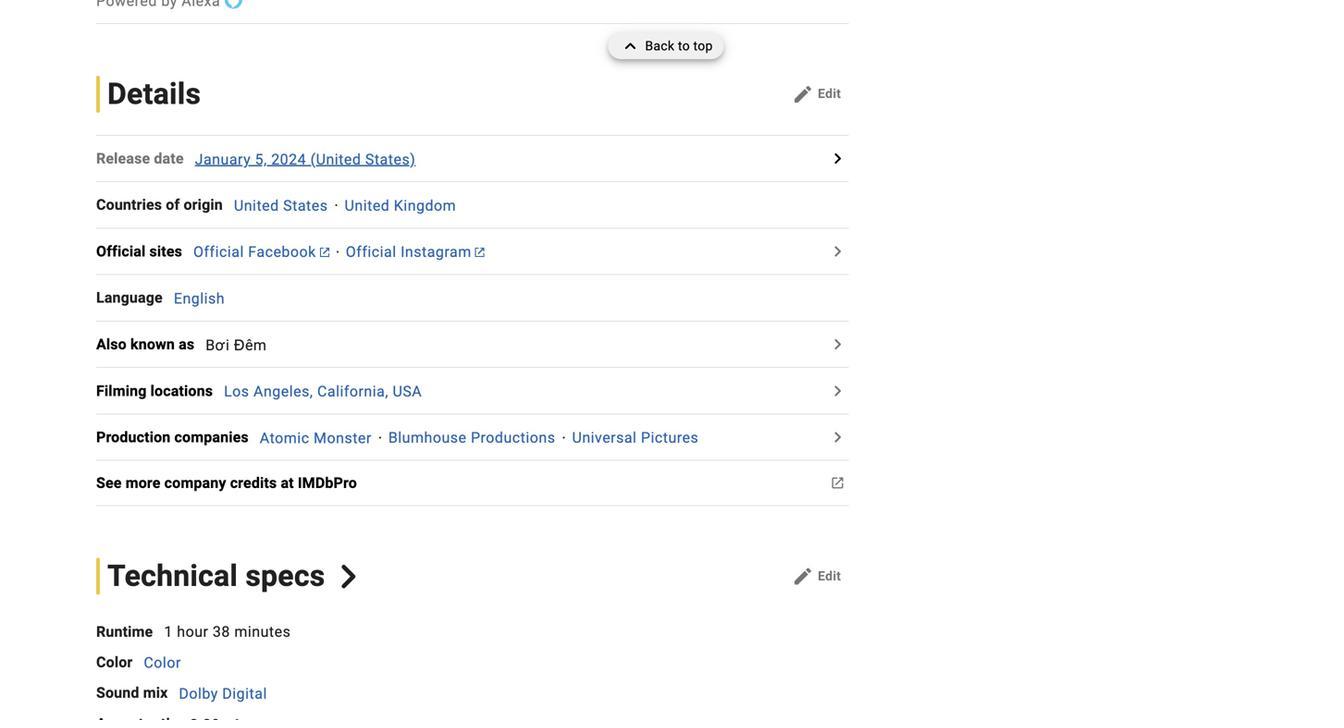 Task type: describe. For each thing, give the bounding box(es) containing it.
united for united states
[[234, 197, 279, 214]]

english
[[174, 290, 225, 308]]

also known as button
[[96, 334, 206, 356]]

details
[[107, 77, 201, 111]]

january 5, 2024 (united states) button
[[195, 150, 416, 168]]

1
[[164, 624, 173, 641]]

release date
[[96, 150, 184, 167]]

imdbpro
[[298, 475, 357, 492]]

official instagram
[[346, 243, 472, 261]]

sites
[[149, 243, 182, 260]]

united kingdom button
[[345, 197, 456, 214]]

sound mix
[[96, 685, 168, 702]]

angeles,
[[254, 383, 313, 401]]

los
[[224, 383, 249, 401]]

also known as
[[96, 336, 195, 353]]

edit button for color
[[785, 562, 849, 592]]

see more image for official sites
[[826, 241, 849, 263]]

production companies
[[96, 429, 249, 446]]

runtime
[[96, 624, 153, 641]]

also
[[96, 336, 127, 353]]

atomic
[[260, 429, 310, 447]]

3 see more image from the top
[[826, 472, 849, 495]]

đêm
[[234, 336, 267, 354]]

companies
[[174, 429, 249, 446]]

official facebook button
[[193, 243, 329, 261]]

0 horizontal spatial color
[[96, 654, 133, 672]]

see more image for release date
[[826, 147, 849, 170]]

technical specs
[[107, 559, 325, 594]]

filming locations
[[96, 382, 213, 400]]

technical specs link
[[96, 559, 361, 596]]

see more image for filming locations
[[826, 380, 849, 402]]

edit button for countries of origin
[[785, 79, 849, 109]]

january
[[195, 150, 251, 168]]

states)
[[365, 150, 416, 168]]

blumhouse
[[388, 429, 467, 447]]

universal
[[572, 429, 637, 447]]

locations
[[150, 382, 213, 400]]

(united
[[310, 150, 361, 168]]

at
[[281, 475, 294, 492]]

los angeles, california, usa button
[[224, 383, 422, 401]]

company
[[164, 475, 226, 492]]

back to top button
[[608, 33, 724, 59]]

facebook
[[248, 243, 316, 261]]

release date button
[[96, 147, 195, 170]]

january 5, 2024 (united states)
[[195, 150, 416, 168]]

kingdom
[[394, 197, 456, 214]]

see more company credits at imdbpro
[[96, 475, 357, 492]]

edit for color
[[818, 569, 841, 584]]

instagram
[[401, 243, 472, 261]]

see more company credits at imdbpro button
[[96, 472, 368, 495]]

chevron right inline image
[[337, 565, 361, 589]]

pictures
[[641, 429, 699, 447]]

states
[[283, 197, 328, 214]]

language
[[96, 289, 163, 307]]

1 hour 38 minutes
[[164, 624, 291, 641]]

official for official instagram
[[346, 243, 397, 261]]

monster
[[314, 429, 372, 447]]

to
[[678, 38, 690, 54]]

dolby digital button
[[179, 685, 267, 703]]

united states button
[[234, 197, 328, 214]]



Task type: vqa. For each thing, say whether or not it's contained in the screenshot.
first The from the top
no



Task type: locate. For each thing, give the bounding box(es) containing it.
countries of origin
[[96, 196, 223, 214]]

see more image for also known as
[[826, 334, 849, 356]]

2 united from the left
[[345, 197, 390, 214]]

atomic monster
[[260, 429, 372, 447]]

1 vertical spatial edit
[[818, 569, 841, 584]]

official left sites
[[96, 243, 146, 260]]

english button
[[174, 290, 225, 308]]

1 vertical spatial see more image
[[826, 427, 849, 449]]

0 horizontal spatial united
[[234, 197, 279, 214]]

launch inline image
[[475, 248, 485, 257]]

official for official facebook
[[193, 243, 244, 261]]

1 edit button from the top
[[785, 79, 849, 109]]

technical
[[107, 559, 238, 594]]

universal pictures
[[572, 429, 699, 447]]

0 vertical spatial edit
[[818, 86, 841, 101]]

united up official facebook
[[234, 197, 279, 214]]

1 vertical spatial see more image
[[826, 334, 849, 356]]

2 see more image from the top
[[826, 427, 849, 449]]

1 vertical spatial edit button
[[785, 562, 849, 592]]

california,
[[317, 383, 389, 401]]

0 horizontal spatial official
[[96, 243, 146, 260]]

2 horizontal spatial official
[[346, 243, 397, 261]]

official for official sites
[[96, 243, 146, 260]]

edit button
[[785, 79, 849, 109], [785, 562, 849, 592]]

production
[[96, 429, 171, 446]]

see
[[96, 475, 122, 492]]

more
[[126, 475, 161, 492]]

digital
[[222, 685, 267, 703]]

1 horizontal spatial official
[[193, 243, 244, 261]]

edit image
[[792, 83, 814, 105], [792, 566, 814, 588]]

dolby digital
[[179, 685, 267, 703]]

atomic monster button
[[260, 429, 372, 447]]

united
[[234, 197, 279, 214], [345, 197, 390, 214]]

release
[[96, 150, 150, 167]]

official down origin
[[193, 243, 244, 261]]

see more image
[[826, 241, 849, 263], [826, 334, 849, 356], [826, 380, 849, 402]]

minutes
[[234, 624, 291, 641]]

bơi đêm
[[206, 336, 267, 354]]

origin
[[184, 196, 223, 214]]

hour
[[177, 624, 209, 641]]

sound
[[96, 685, 139, 702]]

38
[[213, 624, 230, 641]]

2 vertical spatial see more image
[[826, 472, 849, 495]]

1 see more image from the top
[[826, 147, 849, 170]]

united for united kingdom
[[345, 197, 390, 214]]

filming
[[96, 382, 147, 400]]

5,
[[255, 150, 267, 168]]

1 edit from the top
[[818, 86, 841, 101]]

official sites button
[[96, 241, 193, 263]]

1 horizontal spatial united
[[345, 197, 390, 214]]

edit image for color
[[792, 566, 814, 588]]

united down states)
[[345, 197, 390, 214]]

official facebook
[[193, 243, 316, 261]]

1 vertical spatial edit image
[[792, 566, 814, 588]]

color up sound
[[96, 654, 133, 672]]

united states
[[234, 197, 328, 214]]

launch inline image
[[320, 248, 329, 257]]

1 united from the left
[[234, 197, 279, 214]]

3 see more image from the top
[[826, 380, 849, 402]]

productions
[[471, 429, 556, 447]]

filming locations button
[[96, 380, 224, 402]]

mix
[[143, 685, 168, 702]]

color up mix on the bottom of page
[[144, 655, 181, 672]]

back to top
[[645, 38, 713, 54]]

2 edit button from the top
[[785, 562, 849, 592]]

2 edit image from the top
[[792, 566, 814, 588]]

official instagram button
[[346, 243, 485, 261]]

official sites
[[96, 243, 182, 260]]

0 vertical spatial edit button
[[785, 79, 849, 109]]

expand less image
[[619, 33, 645, 59]]

edit image for countries of origin
[[792, 83, 814, 105]]

see more image for production companies
[[826, 427, 849, 449]]

dolby
[[179, 685, 218, 703]]

edit for countries of origin
[[818, 86, 841, 101]]

2 edit from the top
[[818, 569, 841, 584]]

see more image
[[826, 147, 849, 170], [826, 427, 849, 449], [826, 472, 849, 495]]

united kingdom
[[345, 197, 456, 214]]

specs
[[245, 559, 325, 594]]

countries
[[96, 196, 162, 214]]

of
[[166, 196, 180, 214]]

1 see more image from the top
[[826, 241, 849, 263]]

credits
[[230, 475, 277, 492]]

2024
[[271, 150, 306, 168]]

blumhouse productions
[[388, 429, 556, 447]]

color
[[96, 654, 133, 672], [144, 655, 181, 672]]

back
[[645, 38, 675, 54]]

blumhouse productions button
[[388, 429, 556, 447]]

los angeles, california, usa
[[224, 383, 422, 401]]

universal pictures button
[[572, 429, 699, 447]]

date
[[154, 150, 184, 167]]

0 vertical spatial see more image
[[826, 241, 849, 263]]

usa
[[393, 383, 422, 401]]

as
[[179, 336, 195, 353]]

alexa image
[[224, 0, 243, 10]]

bơi
[[206, 336, 230, 354]]

1 horizontal spatial color
[[144, 655, 181, 672]]

2 see more image from the top
[[826, 334, 849, 356]]

official right launch inline image
[[346, 243, 397, 261]]

0 vertical spatial edit image
[[792, 83, 814, 105]]

edit
[[818, 86, 841, 101], [818, 569, 841, 584]]

production companies button
[[96, 427, 260, 449]]

2 vertical spatial see more image
[[826, 380, 849, 402]]

official inside button
[[96, 243, 146, 260]]

top
[[693, 38, 713, 54]]

color button
[[144, 655, 181, 672]]

known
[[130, 336, 175, 353]]

1 edit image from the top
[[792, 83, 814, 105]]

0 vertical spatial see more image
[[826, 147, 849, 170]]



